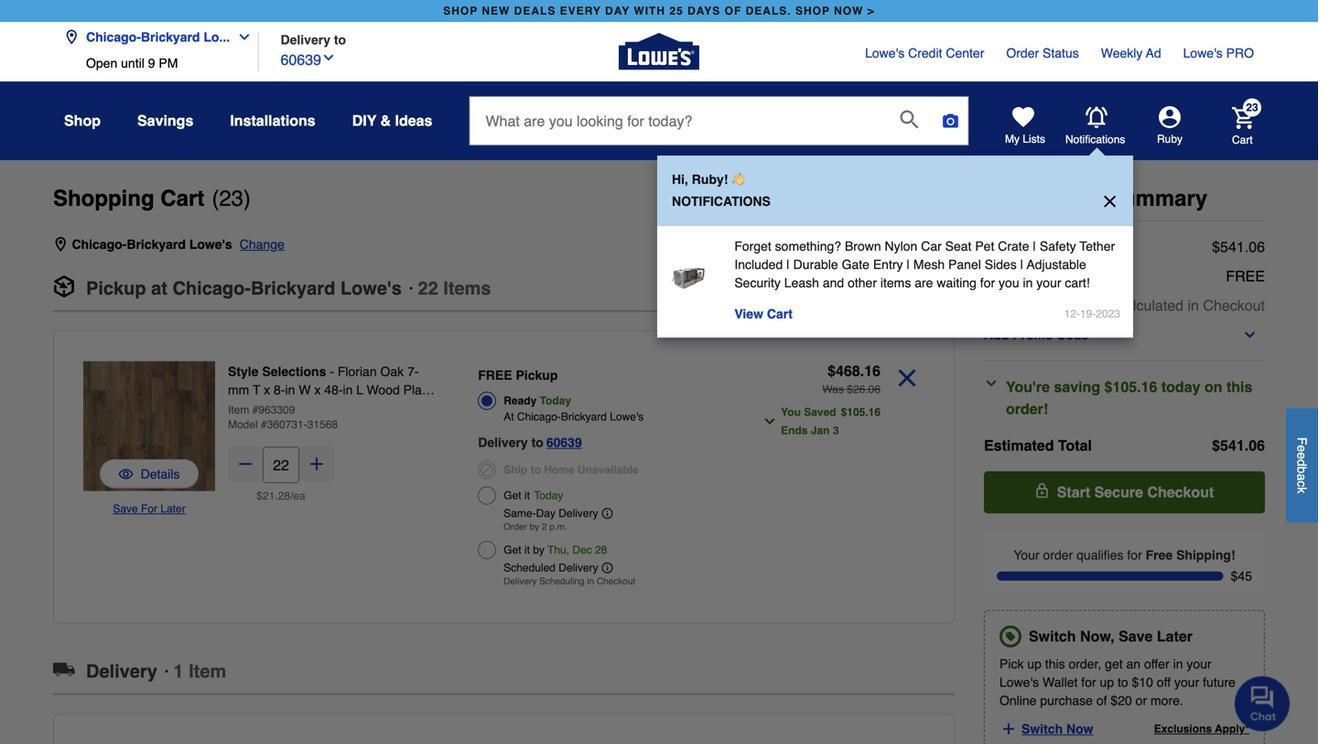 Task type: vqa. For each thing, say whether or not it's contained in the screenshot.
Letters
no



Task type: locate. For each thing, give the bounding box(es) containing it.
chicago- up open
[[86, 30, 141, 44]]

0 vertical spatial chevron down image
[[321, 50, 336, 65]]

(
[[212, 186, 219, 211]]

1 it from the top
[[525, 489, 530, 502]]

adjustable
[[1027, 257, 1087, 272]]

my lists link
[[1005, 106, 1046, 147]]

of
[[1097, 694, 1108, 708]]

0 vertical spatial estimated
[[984, 297, 1050, 314]]

checkout right the scheduling
[[597, 576, 636, 587]]

0 horizontal spatial later
[[161, 503, 186, 516]]

quickview image
[[119, 465, 133, 484]]

your right off
[[1175, 675, 1200, 690]]

apply*
[[1215, 723, 1250, 736]]

$ right saved
[[841, 406, 847, 419]]

0 vertical spatial by
[[530, 522, 539, 532]]

in
[[1023, 276, 1033, 290], [1188, 297, 1200, 314], [285, 383, 295, 397], [343, 383, 353, 397], [587, 576, 594, 587], [1174, 657, 1184, 672]]

28 right "dec" on the left of page
[[595, 544, 608, 557]]

durable
[[794, 257, 839, 272]]

0 vertical spatial switch
[[1029, 628, 1077, 645]]

in right you
[[1023, 276, 1033, 290]]

switch up this
[[1029, 628, 1077, 645]]

2 x from the left
[[314, 383, 321, 397]]

for
[[141, 503, 158, 516]]

1 vertical spatial chevron down image
[[763, 414, 778, 429]]

60639 down at chicago-brickyard lowe's at bottom left
[[547, 435, 582, 450]]

1 vertical spatial location image
[[53, 237, 68, 252]]

to for ship to home unavailable
[[531, 464, 541, 477]]

2 it from the top
[[525, 544, 530, 557]]

delivery left bullet image
[[86, 661, 157, 682]]

60639 button
[[281, 47, 336, 71], [547, 432, 582, 454]]

pickup
[[86, 278, 146, 299], [516, 368, 558, 383]]

/ea
[[290, 490, 306, 503]]

later right for
[[161, 503, 186, 516]]

pickup up ready today
[[516, 368, 558, 383]]

16 inside you saved $ 105 . 16 ends jan 3
[[869, 406, 881, 419]]

1 vertical spatial 06
[[869, 383, 881, 396]]

switch right plus icon on the bottom
[[1022, 722, 1063, 737]]

shop left new
[[443, 5, 478, 17]]

28
[[278, 490, 290, 503], [595, 544, 608, 557]]

0 vertical spatial up
[[1028, 657, 1042, 672]]

delivery down scheduled
[[504, 576, 537, 587]]

and
[[823, 276, 844, 290]]

. left /ea on the left bottom of page
[[275, 490, 278, 503]]

. up calculated in checkout
[[1245, 239, 1249, 255]]

1 horizontal spatial pickup
[[516, 368, 558, 383]]

cart for email cart
[[831, 236, 859, 253]]

60639 button up the installations
[[281, 47, 336, 71]]

1 get from the top
[[504, 489, 522, 502]]

forget
[[735, 239, 772, 254]]

chicago-
[[86, 30, 141, 44], [72, 237, 127, 252], [173, 278, 251, 299], [517, 411, 561, 424]]

541 up calculated in checkout
[[1221, 239, 1245, 255]]

Stepper number input field with increment and decrement buttons number field
[[263, 447, 299, 484]]

for left free
[[1128, 548, 1143, 563]]

541 for subtotal (23)
[[1221, 239, 1245, 255]]

1 vertical spatial 16
[[869, 406, 881, 419]]

23 up change link
[[219, 186, 244, 211]]

info image up delivery scheduling in checkout
[[602, 563, 613, 574]]

remove item image
[[892, 363, 923, 394]]

notifications down lowe's home improvement notification center image at the top right of page
[[1066, 133, 1126, 146]]

your inside "forget something? brown nylon car seat pet crate | safety tether included | durable gate entry | mesh panel sides | adjustable security leash and other items are waiting for you in your cart!"
[[1037, 276, 1062, 290]]

1 vertical spatial 541
[[1221, 437, 1245, 454]]

item right 1
[[189, 661, 226, 682]]

e up d at the bottom of page
[[1295, 445, 1310, 452]]

0 horizontal spatial for
[[981, 276, 996, 290]]

2 541 from the top
[[1221, 437, 1245, 454]]

items
[[881, 276, 911, 290]]

save up an
[[1119, 628, 1153, 645]]

by left 2
[[530, 522, 539, 532]]

checkout right calculated at the top right
[[1204, 297, 1266, 314]]

0 vertical spatial pickup
[[86, 278, 146, 299]]

1 $ 541 . 06 from the top
[[1213, 239, 1266, 255]]

1
[[173, 661, 184, 682]]

1 vertical spatial item
[[189, 661, 226, 682]]

chevron down image left you
[[763, 414, 778, 429]]

1 vertical spatial save
[[1119, 628, 1153, 645]]

subtotal
[[984, 239, 1038, 255]]

2 e from the top
[[1295, 452, 1310, 459]]

location image up pickup image
[[53, 237, 68, 252]]

1 horizontal spatial x
[[314, 383, 321, 397]]

in left w
[[285, 383, 295, 397]]

2 horizontal spatial for
[[1128, 548, 1143, 563]]

brickyard inside option group
[[561, 411, 607, 424]]

secure image
[[1035, 484, 1050, 498]]

2 info image from the top
[[602, 563, 613, 574]]

weekly ad link
[[1101, 44, 1162, 62]]

1 item
[[173, 661, 226, 682]]

cart for shopping cart ( 23 )
[[161, 186, 205, 211]]

1 horizontal spatial notifications
[[1066, 133, 1126, 146]]

1 horizontal spatial 23
[[1247, 101, 1259, 114]]

(23)
[[1042, 239, 1068, 255]]

48-
[[324, 383, 343, 397]]

1 vertical spatial pickup
[[516, 368, 558, 383]]

free pickup
[[478, 368, 558, 383]]

day
[[605, 5, 630, 17]]

thu,
[[548, 544, 570, 557]]

$ 541 . 06 left f
[[1213, 437, 1266, 454]]

chat invite button image
[[1235, 676, 1291, 732]]

0 vertical spatial order
[[1007, 46, 1039, 60]]

2 estimated from the top
[[984, 437, 1054, 454]]

lowe's home improvement notification center image
[[1086, 106, 1108, 128]]

1 info image from the top
[[602, 508, 613, 519]]

2 vertical spatial order
[[504, 522, 527, 532]]

0 vertical spatial your
[[1037, 276, 1062, 290]]

wood
[[367, 383, 400, 397]]

chicago-brickyard lo...
[[86, 30, 230, 44]]

0 vertical spatial save
[[113, 503, 138, 516]]

1 horizontal spatial order
[[1007, 46, 1039, 60]]

23 down pro
[[1247, 101, 1259, 114]]

at
[[151, 278, 168, 299]]

0 vertical spatial 06
[[1249, 239, 1266, 255]]

1 horizontal spatial shop
[[796, 5, 830, 17]]

get up scheduled
[[504, 544, 522, 557]]

lowe's inside pick up this order, get an offer in your lowe's wallet for up to $10 off your future online purchase of $20 or more.
[[1000, 675, 1039, 690]]

19-
[[1081, 308, 1096, 321]]

. inside you saved $ 105 . 16 ends jan 3
[[866, 406, 869, 419]]

model
[[228, 418, 258, 431]]

0 vertical spatial 28
[[278, 490, 290, 503]]

it up scheduled
[[525, 544, 530, 557]]

brickyard up at
[[127, 237, 186, 252]]

2 vertical spatial for
[[1082, 675, 1097, 690]]

waiting
[[937, 276, 977, 290]]

to inside pick up this order, get an offer in your lowe's wallet for up to $10 off your future online purchase of $20 or more.
[[1118, 675, 1129, 690]]

option group
[[478, 363, 732, 592]]

0 vertical spatial 541
[[1221, 239, 1245, 255]]

location image inside the chicago-brickyard lo... button
[[64, 30, 79, 44]]

location image
[[64, 30, 79, 44], [53, 237, 68, 252]]

. down 26
[[866, 406, 869, 419]]

. up 26
[[861, 363, 865, 380]]

estimated down you
[[984, 297, 1050, 314]]

1 vertical spatial 60639
[[547, 435, 582, 450]]

06 right 26
[[869, 383, 881, 396]]

541 left f
[[1221, 437, 1245, 454]]

chevron down image
[[321, 50, 336, 65], [763, 414, 778, 429]]

now
[[834, 5, 864, 17]]

1 541 from the top
[[1221, 239, 1245, 255]]

checkout for calculated in checkout
[[1204, 297, 1266, 314]]

468
[[836, 363, 861, 380]]

cart left (
[[161, 186, 205, 211]]

1 horizontal spatial for
[[1082, 675, 1097, 690]]

block image
[[478, 461, 497, 479]]

1 vertical spatial switch
[[1022, 722, 1063, 737]]

pick
[[1000, 657, 1024, 672]]

0 horizontal spatial item
[[189, 661, 226, 682]]

2 get from the top
[[504, 544, 522, 557]]

k
[[1295, 487, 1310, 494]]

0 vertical spatial location image
[[64, 30, 79, 44]]

delivery for delivery to
[[281, 33, 331, 47]]

or
[[1136, 694, 1148, 708]]

2 $ 541 . 06 from the top
[[1213, 437, 1266, 454]]

your order qualifies for free shipping!
[[1014, 548, 1236, 563]]

1 horizontal spatial later
[[1157, 628, 1193, 645]]

pickup image
[[53, 276, 75, 298]]

order summary
[[1042, 186, 1208, 211]]

your down adjustable
[[1037, 276, 1062, 290]]

in right the scheduling
[[587, 576, 594, 587]]

ends
[[781, 424, 808, 437]]

info image
[[602, 508, 613, 519], [602, 563, 613, 574]]

1 horizontal spatial up
[[1100, 675, 1115, 690]]

your
[[1037, 276, 1062, 290], [1187, 657, 1212, 672], [1175, 675, 1200, 690]]

1 vertical spatial it
[[525, 544, 530, 557]]

2 vertical spatial checkout
[[597, 576, 636, 587]]

chicago- right at
[[173, 278, 251, 299]]

for left you
[[981, 276, 996, 290]]

your up 'future' in the right of the page
[[1187, 657, 1212, 672]]

$ up 'was'
[[828, 363, 836, 380]]

1 vertical spatial by
[[533, 544, 545, 557]]

1 vertical spatial estimated
[[984, 437, 1054, 454]]

0 horizontal spatial pickup
[[86, 278, 146, 299]]

weekly
[[1101, 46, 1143, 60]]

today up same-day delivery
[[534, 489, 564, 502]]

free
[[1146, 548, 1173, 563]]

541
[[1221, 239, 1245, 255], [1221, 437, 1245, 454]]

for down order,
[[1082, 675, 1097, 690]]

$ inside you saved $ 105 . 16 ends jan 3
[[841, 406, 847, 419]]

something?
[[775, 239, 842, 254]]

today up at chicago-brickyard lowe's at bottom left
[[540, 395, 571, 408]]

checkout inside the start secure checkout button
[[1148, 484, 1215, 501]]

for inside "forget something? brown nylon car seat pet crate | safety tether included | durable gate entry | mesh panel sides | adjustable security leash and other items are waiting for you in your cart!"
[[981, 276, 996, 290]]

1 horizontal spatial chevron down image
[[763, 414, 778, 429]]

order down same-
[[504, 522, 527, 532]]

chevron down image down delivery to
[[321, 50, 336, 65]]

in right calculated at the top right
[[1188, 297, 1200, 314]]

delivery for delivery scheduling in checkout
[[504, 576, 537, 587]]

$10
[[1132, 675, 1154, 690]]

checkout right "secure"
[[1148, 484, 1215, 501]]

e up b
[[1295, 452, 1310, 459]]

notifications down the "ruby!"
[[672, 194, 771, 209]]

pickup left at
[[86, 278, 146, 299]]

2 shop from the left
[[796, 5, 830, 17]]

estimated for estimated total
[[984, 437, 1054, 454]]

estimated up secure icon on the right of the page
[[984, 437, 1054, 454]]

scheduling
[[539, 576, 585, 587]]

later
[[161, 503, 186, 516], [1157, 628, 1193, 645]]

are
[[915, 276, 934, 290]]

1 vertical spatial get
[[504, 544, 522, 557]]

28 right '21'
[[278, 490, 290, 503]]

1 vertical spatial for
[[1128, 548, 1143, 563]]

06 for subtotal (23)
[[1249, 239, 1266, 255]]

1 vertical spatial info image
[[602, 563, 613, 574]]

0 horizontal spatial order
[[504, 522, 527, 532]]

cart up the gate
[[831, 236, 859, 253]]

1 vertical spatial 23
[[219, 186, 244, 211]]

0 horizontal spatial notifications
[[672, 194, 771, 209]]

brickyard inside button
[[141, 30, 200, 44]]

order status
[[1007, 46, 1079, 60]]

0 horizontal spatial shop
[[443, 5, 478, 17]]

savings button
[[137, 104, 194, 137]]

new
[[482, 5, 510, 17]]

switch for switch now, save later
[[1029, 628, 1077, 645]]

9
[[148, 56, 155, 71]]

0 vertical spatial item
[[228, 404, 249, 417]]

my
[[1005, 133, 1020, 146]]

brickyard up pm
[[141, 30, 200, 44]]

weekly ad
[[1101, 46, 1162, 60]]

calculated in checkout
[[1115, 297, 1266, 314]]

order
[[1007, 46, 1039, 60], [1042, 186, 1102, 211], [504, 522, 527, 532]]

it for today
[[525, 489, 530, 502]]

1 vertical spatial 60639 button
[[547, 432, 582, 454]]

f e e d b a c k
[[1295, 437, 1310, 494]]

0 horizontal spatial 23
[[219, 186, 244, 211]]

status
[[1043, 46, 1079, 60]]

order inside option group
[[504, 522, 527, 532]]

lowe's pro link
[[1184, 44, 1255, 62]]

0 vertical spatial get
[[504, 489, 522, 502]]

1 vertical spatial checkout
[[1148, 484, 1215, 501]]

delivery right chevron down image
[[281, 33, 331, 47]]

brown
[[845, 239, 882, 254]]

subtotal (23)
[[984, 239, 1068, 255]]

0 vertical spatial it
[[525, 489, 530, 502]]

0 vertical spatial info image
[[602, 508, 613, 519]]

in right offer
[[1174, 657, 1184, 672]]

3
[[833, 424, 839, 437]]

a
[[1295, 474, 1310, 481]]

bullet image
[[409, 287, 413, 290]]

$ left f
[[1213, 437, 1221, 454]]

$ 541 . 06 for (23)
[[1213, 239, 1266, 255]]

31568
[[307, 418, 338, 431]]

0 vertical spatial checkout
[[1204, 297, 1266, 314]]

qualifies
[[1077, 548, 1124, 563]]

2 vertical spatial 06
[[1249, 437, 1266, 454]]

you
[[999, 276, 1020, 290]]

1 horizontal spatial 28
[[595, 544, 608, 557]]

0 vertical spatial for
[[981, 276, 996, 290]]

1 estimated from the top
[[984, 297, 1050, 314]]

location image up shop
[[64, 30, 79, 44]]

switch inside button
[[1022, 722, 1063, 737]]

by
[[530, 522, 539, 532], [533, 544, 545, 557]]

0 horizontal spatial 60639 button
[[281, 47, 336, 71]]

it up same-
[[525, 489, 530, 502]]

truck filled image
[[53, 659, 75, 681]]

$20
[[1111, 694, 1133, 708]]

x right t at the left of page
[[264, 383, 270, 397]]

1 vertical spatial order
[[1042, 186, 1102, 211]]

x
[[264, 383, 270, 397], [314, 383, 321, 397]]

item
[[228, 404, 249, 417], [189, 661, 226, 682]]

16 right 105
[[869, 406, 881, 419]]

0 horizontal spatial x
[[264, 383, 270, 397]]

security
[[735, 276, 781, 290]]

delivery down the at on the left of page
[[478, 435, 528, 450]]

pet
[[976, 239, 995, 254]]

get
[[504, 489, 522, 502], [504, 544, 522, 557]]

this
[[1046, 657, 1066, 672]]

None search field
[[469, 96, 969, 163]]

to for delivery to 60639
[[532, 435, 544, 450]]

info image down the unavailable
[[602, 508, 613, 519]]

06 left f
[[1249, 437, 1266, 454]]

delivery for delivery
[[86, 661, 157, 682]]

1 horizontal spatial 60639 button
[[547, 432, 582, 454]]

>
[[868, 5, 875, 17]]

0 horizontal spatial 60639
[[281, 51, 321, 68]]

estimated for estimated tax
[[984, 297, 1050, 314]]

hi, ruby! 👋 notifications
[[672, 172, 771, 209]]

by left thu,
[[533, 544, 545, 557]]

diy & ideas
[[352, 112, 433, 129]]

shop
[[443, 5, 478, 17], [796, 5, 830, 17]]

order left status
[[1007, 46, 1039, 60]]

06 up calculated in checkout
[[1249, 239, 1266, 255]]

order for order status
[[1007, 46, 1039, 60]]

0 vertical spatial later
[[161, 503, 186, 516]]

1 vertical spatial $ 541 . 06
[[1213, 437, 1266, 454]]

lowe's up online
[[1000, 675, 1039, 690]]

cart down 'lowe's home improvement cart' icon
[[1233, 133, 1253, 146]]

0 vertical spatial 16
[[865, 363, 881, 380]]

brickyard down ready today
[[561, 411, 607, 424]]

1 vertical spatial 28
[[595, 544, 608, 557]]

0 vertical spatial 60639
[[281, 51, 321, 68]]

empty
[[882, 236, 923, 253]]

cart!
[[1065, 276, 1090, 290]]

$ 541 . 06 up calculated in checkout
[[1213, 239, 1266, 255]]

60639 down delivery to
[[281, 51, 321, 68]]

1 horizontal spatial save
[[1119, 628, 1153, 645]]

0 horizontal spatial up
[[1028, 657, 1042, 672]]

16
[[865, 363, 881, 380], [869, 406, 881, 419]]

12-
[[1065, 308, 1081, 321]]

2 horizontal spatial order
[[1042, 186, 1102, 211]]

cart right view
[[767, 307, 793, 321]]

1 horizontal spatial 60639
[[547, 435, 582, 450]]

1 horizontal spatial item
[[228, 404, 249, 417]]

lowe's home improvement lists image
[[1013, 106, 1035, 128]]

0 vertical spatial $ 541 . 06
[[1213, 239, 1266, 255]]

details
[[141, 467, 180, 482]]

future
[[1203, 675, 1236, 690]]

16 up 26
[[865, 363, 881, 380]]

more.
[[1151, 694, 1184, 708]]

estimated total
[[984, 437, 1092, 454]]

get up same-
[[504, 489, 522, 502]]

0 horizontal spatial save
[[113, 503, 138, 516]]

up up of
[[1100, 675, 1115, 690]]

save inside save for later button
[[113, 503, 138, 516]]

info image for same-day delivery
[[602, 508, 613, 519]]

cart up mesh
[[927, 236, 955, 253]]

start secure checkout button
[[984, 472, 1266, 514]]



Task type: describe. For each thing, give the bounding box(es) containing it.
get it today
[[504, 489, 564, 502]]

lowe's left bullet icon
[[341, 278, 402, 299]]

sq
[[375, 401, 388, 416]]

you
[[781, 406, 801, 419]]

minus image
[[236, 455, 255, 473]]

exclusions
[[1155, 723, 1213, 736]]

same-
[[504, 507, 536, 520]]

lowe's left credit
[[865, 46, 905, 60]]

summary
[[1108, 186, 1208, 211]]

brickyard down change
[[251, 278, 335, 299]]

| up leash
[[787, 257, 790, 272]]

mesh
[[914, 257, 945, 272]]

$45
[[1231, 569, 1253, 584]]

cart for view cart
[[767, 307, 793, 321]]

lowe's up the unavailable
[[610, 411, 644, 424]]

#963309
[[252, 404, 295, 417]]

lowe's home improvement logo image
[[619, 11, 700, 92]]

| down subtotal (23)
[[1021, 257, 1024, 272]]

chicago-brickyard lowe's change
[[72, 237, 285, 252]]

plus image
[[1001, 721, 1017, 738]]

installations button
[[230, 104, 316, 137]]

1 e from the top
[[1295, 445, 1310, 452]]

ruby button
[[1126, 106, 1214, 147]]

ship to home unavailable
[[504, 464, 639, 477]]

1 vertical spatial later
[[1157, 628, 1193, 645]]

location image for chicago-brickyard lo...
[[64, 30, 79, 44]]

close image
[[1101, 193, 1119, 210]]

Search Query text field
[[470, 97, 886, 145]]

| down nylon
[[907, 257, 910, 272]]

get for get it by thu, dec 28
[[504, 544, 522, 557]]

| left (23)
[[1033, 239, 1037, 254]]

later inside button
[[161, 503, 186, 516]]

1 x from the left
[[264, 383, 270, 397]]

plus image
[[308, 455, 326, 473]]

scheduled
[[504, 562, 556, 575]]

delivery for delivery to 60639
[[478, 435, 528, 450]]

option group containing free pickup
[[478, 363, 732, 592]]

06 inside "$ 468 . 16 was $ 26 . 06"
[[869, 383, 881, 396]]

of
[[725, 5, 742, 17]]

chicago- inside button
[[86, 30, 141, 44]]

offer
[[1145, 657, 1170, 672]]

16 inside "$ 468 . 16 was $ 26 . 06"
[[865, 363, 881, 380]]

my lists
[[1005, 133, 1046, 146]]

flooring
[[284, 401, 331, 416]]

dec
[[573, 544, 592, 557]]

checkout for start secure checkout
[[1148, 484, 1215, 501]]

b
[[1295, 467, 1310, 474]]

1 vertical spatial up
[[1100, 675, 1115, 690]]

delivery scheduling in checkout
[[504, 576, 636, 587]]

to for delivery to
[[334, 33, 346, 47]]

tax
[[1054, 297, 1076, 314]]

60639 inside button
[[281, 51, 321, 68]]

in inside "forget something? brown nylon car seat pet crate | safety tether included | durable gate entry | mesh panel sides | adjustable security leash and other items are waiting for you in your cart!"
[[1023, 276, 1033, 290]]

1 shop from the left
[[443, 5, 478, 17]]

in inside pick up this order, get an offer in your lowe's wallet for up to $10 off your future online purchase of $20 or more.
[[1174, 657, 1184, 672]]

installations
[[230, 112, 316, 129]]

$ right 'was'
[[847, 383, 853, 396]]

florian
[[338, 364, 377, 379]]

crate
[[998, 239, 1030, 254]]

1 vertical spatial today
[[534, 489, 564, 502]]

t
[[253, 383, 260, 397]]

0 vertical spatial today
[[540, 395, 571, 408]]

$ 541 . 06 for total
[[1213, 437, 1266, 454]]

items
[[443, 278, 491, 299]]

delivery up delivery scheduling in checkout
[[559, 562, 599, 575]]

8-
[[274, 383, 285, 397]]

ready today
[[504, 395, 571, 408]]

info image for scheduled delivery
[[602, 563, 613, 574]]

$ up calculated in checkout
[[1213, 239, 1221, 255]]

$ 468 . 16 was $ 26 . 06
[[823, 363, 881, 396]]

order
[[1044, 548, 1073, 563]]

change
[[240, 237, 285, 252]]

$ left /ea on the left bottom of page
[[257, 490, 263, 503]]

included
[[735, 257, 783, 272]]

lowe's home improvement cart image
[[1233, 107, 1255, 129]]

other
[[848, 276, 877, 290]]

switch now button
[[1000, 718, 1110, 741]]

florian oak 7-mm t x 8-in w x 48-in l wood plank laminate flooring (23.91-sq ft) image
[[83, 361, 215, 493]]

lowe's credit center link
[[865, 44, 985, 62]]

pickup at chicago-brickyard lowe's
[[86, 278, 402, 299]]

days
[[688, 5, 721, 17]]

saved
[[804, 406, 837, 419]]

06 for estimated total
[[1249, 437, 1266, 454]]

was
[[823, 383, 844, 396]]

link image
[[672, 261, 706, 295]]

switch now
[[1022, 722, 1094, 737]]

chicago-brickyard lo... button
[[64, 19, 259, 56]]

f
[[1295, 437, 1310, 445]]

entry
[[873, 257, 903, 272]]

switch for switch now
[[1022, 722, 1063, 737]]

in left "l"
[[343, 383, 353, 397]]

0 vertical spatial 23
[[1247, 101, 1259, 114]]

item #963309 model #360731-31568
[[228, 404, 338, 431]]

chevron down image
[[230, 30, 252, 44]]

email
[[791, 236, 827, 253]]

12-19-2023
[[1065, 308, 1121, 321]]

tag filled image
[[1003, 629, 1019, 645]]

gate
[[842, 257, 870, 272]]

for inside pick up this order, get an offer in your lowe's wallet for up to $10 off your future online purchase of $20 or more.
[[1082, 675, 1097, 690]]

get it by thu, dec 28
[[504, 544, 608, 557]]

item inside item #963309 model #360731-31568
[[228, 404, 249, 417]]

exclusions apply*
[[1155, 723, 1250, 736]]

105
[[847, 406, 866, 419]]

search image
[[901, 110, 919, 128]]

shop
[[64, 112, 101, 129]]

lowe's down (
[[189, 237, 232, 252]]

email cart
[[791, 236, 859, 253]]

save for later button
[[113, 500, 186, 518]]

shop new deals every day with 25 days of deals. shop now > link
[[440, 0, 879, 22]]

seat
[[946, 239, 972, 254]]

0 horizontal spatial chevron down image
[[321, 50, 336, 65]]

diy & ideas button
[[352, 104, 433, 137]]

forget something? brown nylon car seat pet crate | safety tether included | durable gate entry | mesh panel sides | adjustable security leash and other items are waiting for you in your cart!
[[735, 239, 1119, 290]]

delivery up p.m.
[[559, 507, 599, 520]]

at chicago-brickyard lowe's
[[504, 411, 644, 424]]

get for get it today
[[504, 489, 522, 502]]

ad
[[1146, 46, 1162, 60]]

order for order summary
[[1042, 186, 1102, 211]]

order,
[[1069, 657, 1102, 672]]

lowe's credit center
[[865, 46, 985, 60]]

0 vertical spatial 60639 button
[[281, 47, 336, 71]]

chicago- down shopping
[[72, 237, 127, 252]]

camera image
[[942, 112, 960, 130]]

shipping!
[[1177, 548, 1236, 563]]

2 vertical spatial your
[[1175, 675, 1200, 690]]

chicago- down ready today
[[517, 411, 561, 424]]

0 vertical spatial notifications
[[1066, 133, 1126, 146]]

ship
[[504, 464, 528, 477]]

541 for estimated total
[[1221, 437, 1245, 454]]

lowe's left pro
[[1184, 46, 1223, 60]]

22 items
[[418, 278, 491, 299]]

1 vertical spatial notifications
[[672, 194, 771, 209]]

ideas
[[395, 112, 433, 129]]

#360731-
[[261, 418, 307, 431]]

cart for empty cart
[[927, 236, 955, 253]]

ruby!
[[692, 172, 728, 187]]

laminate
[[228, 401, 281, 416]]

2023
[[1096, 308, 1121, 321]]

1 vertical spatial your
[[1187, 657, 1212, 672]]

safety
[[1040, 239, 1077, 254]]

it for by
[[525, 544, 530, 557]]

open until 9 pm
[[86, 56, 178, 71]]

location image for chicago-brickyard lowe's
[[53, 237, 68, 252]]

0 horizontal spatial 28
[[278, 490, 290, 503]]

empty cart button
[[882, 234, 955, 255]]

diy
[[352, 112, 377, 129]]

28 inside option group
[[595, 544, 608, 557]]

$ 21 . 28 /ea
[[257, 490, 306, 503]]

florian oak 7- mm t x 8-in w x 48-in l wood plank laminate flooring (23.91-sq ft)
[[228, 364, 436, 416]]

. left f
[[1245, 437, 1249, 454]]

60639 inside option group
[[547, 435, 582, 450]]

in inside option group
[[587, 576, 594, 587]]

order for order by 2 p.m.
[[504, 522, 527, 532]]

bullet image
[[165, 670, 168, 674]]

credit
[[909, 46, 943, 60]]

leash
[[785, 276, 820, 290]]

. up 105
[[866, 383, 869, 396]]

view
[[735, 307, 764, 321]]



